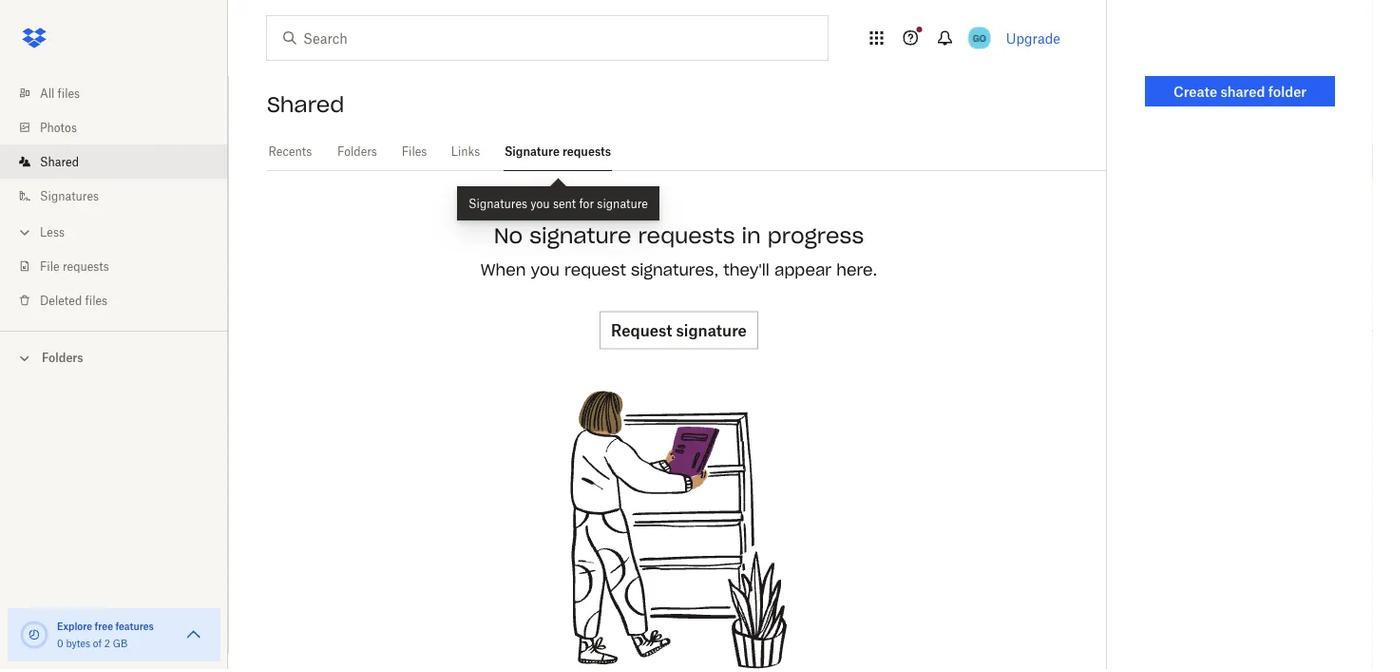 Task type: describe. For each thing, give the bounding box(es) containing it.
recents link
[[267, 133, 314, 168]]

requests for file requests
[[63, 259, 109, 273]]

upgrade
[[1007, 30, 1061, 46]]

file requests link
[[15, 249, 228, 283]]

less image
[[15, 223, 34, 242]]

illustration of an empty shelf image
[[537, 387, 822, 669]]

1 horizontal spatial shared
[[267, 91, 345, 118]]

deleted files link
[[15, 283, 228, 318]]

appear
[[775, 260, 832, 280]]

files for all files
[[58, 86, 80, 100]]

file requests
[[40, 259, 109, 273]]

folders link
[[336, 133, 379, 168]]

when you request signatures, they'll appear here.
[[481, 260, 878, 280]]

signature for request
[[676, 321, 747, 339]]

sent
[[553, 196, 576, 211]]

recents
[[269, 145, 312, 159]]

they'll
[[724, 260, 770, 280]]

shared link
[[15, 145, 228, 179]]

signatures,
[[631, 260, 719, 280]]

free
[[95, 620, 113, 632]]

progress
[[768, 222, 864, 248]]

bytes
[[66, 637, 90, 649]]

request
[[611, 321, 673, 339]]

photos link
[[15, 110, 228, 145]]

all
[[40, 86, 54, 100]]

less
[[40, 225, 65, 239]]

folders inside button
[[42, 351, 83, 365]]

request signature
[[611, 321, 747, 339]]

all files link
[[15, 76, 228, 110]]

1 vertical spatial requests
[[638, 222, 735, 248]]

deleted
[[40, 293, 82, 308]]

gb
[[113, 637, 128, 649]]

requests for signature requests
[[563, 145, 611, 159]]

signatures for signatures
[[40, 189, 99, 203]]

of
[[93, 637, 102, 649]]

create shared folder button
[[1146, 76, 1336, 106]]

2
[[104, 637, 110, 649]]

you for sent
[[531, 196, 550, 211]]

signature for no
[[530, 222, 632, 248]]



Task type: vqa. For each thing, say whether or not it's contained in the screenshot.
Signature requests "link"
yes



Task type: locate. For each thing, give the bounding box(es) containing it.
request
[[565, 260, 627, 280]]

folders down deleted
[[42, 351, 83, 365]]

1 vertical spatial shared
[[40, 154, 79, 169]]

0 vertical spatial requests
[[563, 145, 611, 159]]

2 horizontal spatial requests
[[638, 222, 735, 248]]

folders inside tab list
[[338, 145, 377, 159]]

list containing all files
[[0, 65, 228, 331]]

upgrade link
[[1007, 30, 1061, 46]]

1 vertical spatial files
[[85, 293, 108, 308]]

folders left files
[[338, 145, 377, 159]]

quota usage element
[[19, 620, 49, 650]]

tab list containing recents
[[267, 133, 1107, 171]]

2 vertical spatial requests
[[63, 259, 109, 273]]

2 vertical spatial signature
[[676, 321, 747, 339]]

you for request
[[531, 260, 560, 280]]

files right deleted
[[85, 293, 108, 308]]

signature requests
[[505, 145, 611, 159]]

you left 'sent'
[[531, 196, 550, 211]]

shared
[[1221, 83, 1266, 99]]

create
[[1174, 83, 1218, 99]]

all files
[[40, 86, 80, 100]]

signature right for
[[597, 196, 648, 211]]

shared up recents link
[[267, 91, 345, 118]]

signature
[[597, 196, 648, 211], [530, 222, 632, 248], [676, 321, 747, 339]]

signatures you sent for signature
[[469, 196, 648, 211]]

for
[[579, 196, 594, 211]]

0 horizontal spatial signatures
[[40, 189, 99, 203]]

files link
[[401, 133, 428, 168]]

here.
[[837, 260, 878, 280]]

you
[[531, 196, 550, 211], [531, 260, 560, 280]]

links
[[451, 145, 480, 159]]

request signature button
[[600, 311, 759, 349]]

1 horizontal spatial folders
[[338, 145, 377, 159]]

no signature requests in progress
[[494, 222, 864, 248]]

deleted files
[[40, 293, 108, 308]]

signatures inside list
[[40, 189, 99, 203]]

signature requests link
[[504, 133, 612, 168]]

0 vertical spatial folders
[[338, 145, 377, 159]]

shared down the photos on the left
[[40, 154, 79, 169]]

signatures up the no
[[469, 196, 528, 211]]

files right 'all'
[[58, 86, 80, 100]]

you right when
[[531, 260, 560, 280]]

1 horizontal spatial requests
[[563, 145, 611, 159]]

signature inside button
[[676, 321, 747, 339]]

0
[[57, 637, 63, 649]]

0 vertical spatial files
[[58, 86, 80, 100]]

2 you from the top
[[531, 260, 560, 280]]

0 vertical spatial signature
[[597, 196, 648, 211]]

photos
[[40, 120, 77, 135]]

signatures
[[40, 189, 99, 203], [469, 196, 528, 211]]

signature down when you request signatures, they'll appear here.
[[676, 321, 747, 339]]

links link
[[451, 133, 481, 168]]

go
[[973, 32, 987, 44]]

0 horizontal spatial requests
[[63, 259, 109, 273]]

requests up when you request signatures, they'll appear here.
[[638, 222, 735, 248]]

explore
[[57, 620, 92, 632]]

0 horizontal spatial files
[[58, 86, 80, 100]]

0 horizontal spatial folders
[[42, 351, 83, 365]]

create shared folder
[[1174, 83, 1307, 99]]

0 vertical spatial you
[[531, 196, 550, 211]]

requests inside tab list
[[563, 145, 611, 159]]

1 horizontal spatial signatures
[[469, 196, 528, 211]]

folders
[[338, 145, 377, 159], [42, 351, 83, 365]]

1 vertical spatial signature
[[530, 222, 632, 248]]

shared list item
[[0, 145, 228, 179]]

files
[[58, 86, 80, 100], [85, 293, 108, 308]]

list
[[0, 65, 228, 331]]

features
[[115, 620, 154, 632]]

dropbox image
[[15, 19, 53, 57]]

requests right file
[[63, 259, 109, 273]]

signatures for signatures you sent for signature
[[469, 196, 528, 211]]

requests up for
[[563, 145, 611, 159]]

signature
[[505, 145, 560, 159]]

when
[[481, 260, 526, 280]]

1 horizontal spatial files
[[85, 293, 108, 308]]

0 horizontal spatial shared
[[40, 154, 79, 169]]

1 vertical spatial folders
[[42, 351, 83, 365]]

no
[[494, 222, 523, 248]]

explore free features 0 bytes of 2 gb
[[57, 620, 154, 649]]

tab list
[[267, 133, 1107, 171]]

0 vertical spatial shared
[[267, 91, 345, 118]]

shared
[[267, 91, 345, 118], [40, 154, 79, 169]]

shared inside list item
[[40, 154, 79, 169]]

requests
[[563, 145, 611, 159], [638, 222, 735, 248], [63, 259, 109, 273]]

1 vertical spatial you
[[531, 260, 560, 280]]

Search in folder "Dropbox" text field
[[303, 28, 789, 48]]

file
[[40, 259, 60, 273]]

in
[[742, 222, 761, 248]]

signature down for
[[530, 222, 632, 248]]

folders button
[[0, 343, 228, 371]]

files for deleted files
[[85, 293, 108, 308]]

requests inside list
[[63, 259, 109, 273]]

go button
[[965, 23, 995, 53]]

files
[[402, 145, 427, 159]]

signatures up less
[[40, 189, 99, 203]]

1 you from the top
[[531, 196, 550, 211]]

folder
[[1269, 83, 1307, 99]]

signatures link
[[15, 179, 228, 213]]



